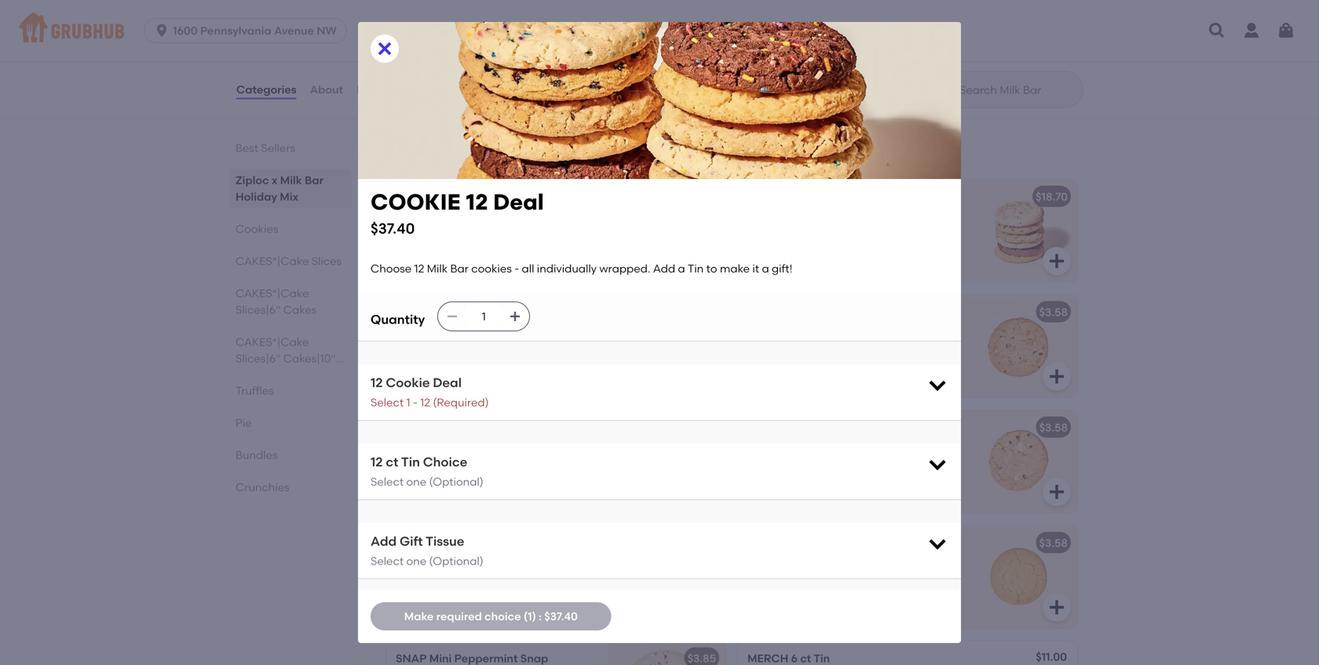 Task type: describe. For each thing, give the bounding box(es) containing it.
and down buttery,
[[549, 459, 570, 472]]

chips,
[[748, 375, 779, 389]]

all for cookie 3 deal
[[543, 212, 556, 225]]

choose for cookie 12 deal
[[396, 328, 437, 341]]

add gift tissue select one (optional)
[[371, 533, 484, 568]]

packed
[[833, 459, 873, 472]]

with inside a crunchy, chewy riff on the classic chocolate chip, packed with cornflakes and marshmallows.
[[876, 459, 898, 472]]

and down the plus
[[850, 375, 871, 389]]

deal for cookie 3 deal
[[452, 190, 477, 203]]

slices|6" for cakes|10"
[[236, 352, 281, 365]]

punch
[[462, 459, 496, 472]]

1 vertical spatial individually
[[537, 262, 597, 275]]

0 vertical spatial mix
[[555, 19, 574, 32]]

a inside a muffin top masquerading as a cookie. sugar cookie dough, milk crumbs, and chewy dried blueberry morsels.
[[560, 558, 567, 572]]

:
[[539, 610, 542, 623]]

crunchy,
[[758, 443, 803, 456]]

milk
[[549, 574, 570, 588]]

0 vertical spatial cookies
[[383, 142, 451, 162]]

- inside the choose 3 milk bar cookies - all individually wrapped.
[[536, 212, 541, 225]]

3 for cookie
[[443, 190, 449, 203]]

chewy inside a crunchy, chewy riff on the classic chocolate chip, packed with cornflakes and marshmallows.
[[806, 443, 841, 456]]

cornflake
[[795, 421, 848, 434]]

12 ct tin choice select one (optional)
[[371, 454, 484, 488]]

chewy inside a muffin top masquerading as a cookie. sugar cookie dough, milk crumbs, and chewy dried blueberry morsels.
[[465, 590, 500, 604]]

cookie inside a muffin top masquerading as a cookie. sugar cookie dough, milk crumbs, and chewy dried blueberry morsels.
[[471, 574, 506, 588]]

- inside choose 12 milk bar cookies - all individually wrapped. add a tin to make it a gift!
[[540, 328, 544, 341]]

buttery,
[[534, 443, 575, 456]]

muffin
[[406, 558, 440, 572]]

select inside '12 ct tin choice select one (optional)'
[[371, 475, 404, 488]]

merch 6 ct tin
[[748, 652, 830, 665]]

12 inside 'cookie 12 deal $37.40'
[[466, 189, 488, 215]]

a for a sweet and salty kitchen sink cookie with chocolate chips in a graham cracker base — plus pretzels, potato chips, coffee, oats, and butterscotch.
[[748, 328, 756, 341]]

all for cookie 12 deal
[[547, 328, 559, 341]]

$3.85
[[688, 652, 716, 665]]

cookie for cookie cornflake
[[748, 421, 792, 434]]

1600 pennsylvania avenue nw button
[[144, 18, 353, 43]]

$11.00
[[1036, 650, 1067, 663]]

mini
[[429, 652, 452, 665]]

cornbread,
[[863, 574, 922, 588]]

flavor
[[748, 574, 778, 588]]

required
[[436, 610, 482, 623]]

6
[[791, 652, 798, 665]]

and left salty
[[792, 328, 813, 341]]

1 vertical spatial ct
[[800, 652, 811, 665]]

12 inside choose 12 milk bar cookies - all individually wrapped. add a tin to make it a gift!
[[439, 328, 449, 341]]

cookie for cookie blueberry & cream
[[396, 536, 440, 550]]

dough,
[[509, 574, 546, 588]]

milk inside choose 12 milk bar cookies - all individually wrapped. add a tin to make it a gift!
[[452, 328, 473, 341]]

snap mini peppermint snap
[[396, 652, 548, 665]]

lab ziploc x milk bar holiday mix image
[[608, 8, 726, 110]]

confetti
[[443, 421, 487, 434]]

butterscotch.
[[748, 391, 819, 405]]

1
[[406, 396, 410, 409]]

cookie 12 deal $37.40
[[371, 189, 544, 237]]

1600
[[173, 24, 198, 37]]

avenue
[[274, 24, 314, 37]]

cookie for cookie 3 deal
[[396, 190, 440, 203]]

home
[[905, 558, 936, 572]]

a inside 'a milk bar favorite. the down-home flavor of your favorite cornbread, captured in a cookie.'
[[812, 590, 819, 604]]

graham
[[882, 344, 925, 357]]

(required)
[[433, 396, 489, 409]]

svg image inside "1600 pennsylvania avenue nw" button
[[154, 23, 170, 38]]

mix inside ziploc x milk bar holiday mix
[[280, 190, 299, 203]]

about
[[310, 83, 343, 96]]

chocolate inside a crunchy, chewy riff on the classic chocolate chip, packed with cornflakes and marshmallows.
[[748, 459, 802, 472]]

your
[[793, 574, 817, 588]]

choose 3 milk bar cookies - all individually wrapped.
[[396, 212, 556, 241]]

a milk bar favorite. the down-home flavor of your favorite cornbread, captured in a cookie.
[[748, 558, 936, 604]]

sugary,
[[469, 443, 507, 456]]

- inside 12 cookie deal select 1 - 12 (required)
[[413, 396, 418, 409]]

select for 12
[[371, 396, 404, 409]]

make inside choose 12 milk bar cookies - all individually wrapped. add a tin to make it a gift!
[[396, 359, 426, 373]]

0 horizontal spatial cookies
[[236, 222, 278, 236]]

cakes*|cake slices|6" cakes
[[236, 287, 317, 316]]

cracker
[[748, 359, 788, 373]]

a for a muffin top masquerading as a cookie. sugar cookie dough, milk crumbs, and chewy dried blueberry morsels.
[[396, 558, 404, 572]]

crumbs,
[[396, 590, 439, 604]]

1 vertical spatial wrapped.
[[599, 262, 650, 275]]

$18.70 button
[[738, 179, 1077, 281]]

a inside fluffy, chewy, sugary, and buttery, with a b'day punch of vanilla and rainbow sprinkles.
[[421, 459, 428, 472]]

a crunchy, chewy riff on the classic chocolate chip, packed with cornflakes and marshmallows.
[[748, 443, 932, 488]]

a muffin top masquerading as a cookie. sugar cookie dough, milk crumbs, and chewy dried blueberry morsels.
[[396, 558, 584, 620]]

(optional) inside add gift tissue select one (optional)
[[429, 554, 484, 568]]

base
[[791, 359, 817, 373]]

cakes*|cake inside 'cakes*|cake slices|6" cakes|10" cakes truffles'
[[236, 335, 309, 349]]

main navigation navigation
[[0, 0, 1319, 61]]

12 inside '12 ct tin choice select one (optional)'
[[371, 454, 383, 470]]

cookie for cookie 12 deal
[[396, 305, 440, 319]]

to inside choose 12 milk bar cookies - all individually wrapped. add a tin to make it a gift!
[[565, 344, 576, 357]]

svg image inside main navigation navigation
[[1208, 21, 1227, 40]]

cookie 12 deal image
[[608, 295, 726, 397]]

a inside a sweet and salty kitchen sink cookie with chocolate chips in a graham cracker base — plus pretzels, potato chips, coffee, oats, and butterscotch.
[[872, 344, 880, 357]]

cookie blueberry & cream
[[396, 536, 546, 550]]

cookie inside 'cookie 12 deal $37.40'
[[371, 189, 461, 215]]

$3.58 for a milk bar favorite. the down-home flavor of your favorite cornbread, captured in a cookie.
[[1039, 536, 1068, 550]]

best
[[236, 141, 258, 155]]

kitchen
[[843, 328, 883, 341]]

and up vanilla
[[510, 443, 531, 456]]

bar inside 'a milk bar favorite. the down-home flavor of your favorite cornbread, captured in a cookie.'
[[781, 558, 800, 572]]

cookie. inside a muffin top masquerading as a cookie. sugar cookie dough, milk crumbs, and chewy dried blueberry morsels.
[[396, 574, 434, 588]]

nw
[[317, 24, 337, 37]]

slices
[[312, 254, 342, 268]]

vanilla
[[512, 459, 547, 472]]

bar inside choose 12 milk bar cookies - all individually wrapped. add a tin to make it a gift!
[[475, 328, 494, 341]]

snap
[[396, 652, 427, 665]]

1 horizontal spatial gift!
[[772, 262, 792, 275]]

1 vertical spatial choose 12 milk bar cookies - all individually wrapped. add a tin to make it a gift!
[[396, 328, 576, 373]]

fluffy, chewy, sugary, and buttery, with a b'day punch of vanilla and rainbow sprinkles.
[[396, 443, 575, 488]]

cookie 3 deal
[[396, 190, 477, 203]]

one inside add gift tissue select one (optional)
[[406, 554, 427, 568]]

cookie confetti image
[[608, 410, 726, 512]]

0 vertical spatial make
[[720, 262, 750, 275]]

holiday inside ziploc x milk bar holiday mix
[[236, 190, 277, 203]]

truffles
[[236, 384, 274, 397]]

cookie inside a sweet and salty kitchen sink cookie with chocolate chips in a graham cracker base — plus pretzels, potato chips, coffee, oats, and butterscotch.
[[908, 328, 944, 341]]

cookies for cookie 12 deal
[[496, 328, 537, 341]]

3 for choose
[[439, 212, 446, 225]]

make required choice (1) : $37.40
[[404, 610, 578, 623]]

with inside a sweet and salty kitchen sink cookie with chocolate chips in a graham cracker base — plus pretzels, potato chips, coffee, oats, and butterscotch.
[[748, 344, 770, 357]]

snap
[[520, 652, 548, 665]]

x inside ziploc x milk bar holiday mix
[[272, 174, 278, 187]]

(optional) inside '12 ct tin choice select one (optional)'
[[429, 475, 484, 488]]

categories
[[236, 83, 297, 96]]

cakes*|cake slices|6" cakes|10" cakes truffles
[[236, 335, 336, 397]]

b'day
[[431, 459, 460, 472]]

1 vertical spatial $37.40
[[544, 610, 578, 623]]

$7.70
[[691, 19, 716, 32]]

cookie blueberry & cream image
[[608, 526, 726, 628]]

the
[[876, 443, 894, 456]]

12 cookie deal select 1 - 12 (required)
[[371, 375, 489, 409]]

blueberry
[[443, 536, 495, 550]]

favorite
[[819, 574, 860, 588]]

chocolate inside a sweet and salty kitchen sink cookie with chocolate chips in a graham cracker base — plus pretzels, potato chips, coffee, oats, and butterscotch.
[[773, 344, 827, 357]]

of inside fluffy, chewy, sugary, and buttery, with a b'day punch of vanilla and rainbow sprinkles.
[[499, 459, 509, 472]]

chewy,
[[429, 443, 466, 456]]

categories button
[[236, 61, 297, 118]]

reviews button
[[356, 61, 401, 118]]

cookie cornflake image
[[960, 410, 1077, 512]]

cookie confetti
[[396, 421, 487, 434]]

add inside add gift tissue select one (optional)
[[371, 533, 397, 549]]

cakes inside 'cakes*|cake slices|6" cakes|10" cakes truffles'
[[236, 368, 269, 382]]

morsels.
[[396, 606, 440, 620]]

tissue
[[426, 533, 464, 549]]

sweet
[[758, 328, 789, 341]]

Search Milk Bar search field
[[958, 82, 1078, 97]]

cookie for cookie confetti
[[396, 421, 440, 434]]

gift! inside choose 12 milk bar cookies - all individually wrapped. add a tin to make it a gift!
[[448, 359, 468, 373]]

classic
[[896, 443, 932, 456]]

of inside 'a milk bar favorite. the down-home flavor of your favorite cornbread, captured in a cookie.'
[[780, 574, 791, 588]]



Task type: locate. For each thing, give the bounding box(es) containing it.
chocolate
[[773, 344, 827, 357], [748, 459, 802, 472]]

in down kitchen
[[860, 344, 870, 357]]

2 select from the top
[[371, 475, 404, 488]]

0 vertical spatial cookies
[[493, 212, 533, 225]]

ct
[[386, 454, 398, 470], [800, 652, 811, 665]]

sprinkles.
[[442, 475, 491, 488]]

choose for cookie 3 deal
[[396, 212, 437, 225]]

svg image
[[1208, 21, 1227, 40], [696, 80, 715, 99], [696, 252, 715, 270], [509, 310, 522, 323], [927, 374, 949, 396], [927, 453, 949, 475], [696, 482, 715, 501], [1048, 598, 1066, 617]]

make
[[404, 610, 434, 623]]

ct right 6
[[800, 652, 811, 665]]

cakes inside cakes*|cake slices|6" cakes
[[283, 303, 317, 316]]

gift! up sweet
[[772, 262, 792, 275]]

0 vertical spatial add
[[653, 262, 675, 275]]

0 horizontal spatial with
[[396, 459, 418, 472]]

individually for cookie 3 deal
[[396, 228, 456, 241]]

cakes*|cake slices
[[236, 254, 342, 268]]

fluffy,
[[396, 443, 427, 456]]

0 vertical spatial chewy
[[806, 443, 841, 456]]

1 vertical spatial cakes
[[236, 368, 269, 382]]

cakes*|cake up cakes*|cake slices|6" cakes
[[236, 254, 309, 268]]

in inside a sweet and salty kitchen sink cookie with chocolate chips in a graham cracker base — plus pretzels, potato chips, coffee, oats, and butterscotch.
[[860, 344, 870, 357]]

ziploc inside ziploc x milk bar holiday mix
[[236, 174, 269, 187]]

chewy up make required choice (1) : $37.40 at the bottom left of the page
[[465, 590, 500, 604]]

1 cakes*|cake from the top
[[236, 254, 309, 268]]

1 vertical spatial to
[[565, 344, 576, 357]]

select inside add gift tissue select one (optional)
[[371, 554, 404, 568]]

chip,
[[804, 459, 830, 472]]

add
[[653, 262, 675, 275], [512, 344, 534, 357], [371, 533, 397, 549]]

dried
[[502, 590, 530, 604]]

bundles
[[236, 448, 278, 462]]

chewy up chip,
[[806, 443, 841, 456]]

riff
[[843, 443, 857, 456]]

cookie 12 deal
[[396, 305, 481, 319]]

a up flavor on the bottom of the page
[[748, 558, 756, 572]]

of down sugary,
[[499, 459, 509, 472]]

0 vertical spatial gift!
[[772, 262, 792, 275]]

lab
[[396, 19, 418, 32]]

0 horizontal spatial gift!
[[448, 359, 468, 373]]

choice
[[485, 610, 521, 623]]

1 horizontal spatial add
[[512, 344, 534, 357]]

1 vertical spatial 3
[[439, 212, 446, 225]]

0 horizontal spatial cakes
[[236, 368, 269, 382]]

1 horizontal spatial in
[[860, 344, 870, 357]]

cookie. down favorite
[[822, 590, 860, 604]]

a inside a sweet and salty kitchen sink cookie with chocolate chips in a graham cracker base — plus pretzels, potato chips, coffee, oats, and butterscotch.
[[748, 328, 756, 341]]

0 horizontal spatial cookie.
[[396, 574, 434, 588]]

0 horizontal spatial x
[[272, 174, 278, 187]]

chips
[[829, 344, 858, 357]]

snap mini peppermint snap image
[[608, 641, 726, 665]]

0 vertical spatial (optional)
[[429, 475, 484, 488]]

(optional)
[[429, 475, 484, 488], [429, 554, 484, 568]]

slices|6" inside 'cakes*|cake slices|6" cakes|10" cakes truffles'
[[236, 352, 281, 365]]

$37.40 inside 'cookie 12 deal $37.40'
[[371, 220, 415, 237]]

as
[[545, 558, 557, 572]]

0 vertical spatial cakes
[[283, 303, 317, 316]]

crunchies
[[236, 481, 290, 494]]

cookie. up crumbs,
[[396, 574, 434, 588]]

1 horizontal spatial cookies
[[383, 142, 451, 162]]

0 vertical spatial choose 12 milk bar cookies - all individually wrapped. add a tin to make it a gift!
[[371, 262, 792, 275]]

1 vertical spatial make
[[396, 359, 426, 373]]

all inside the choose 3 milk bar cookies - all individually wrapped.
[[543, 212, 556, 225]]

slices|6" up the truffles
[[236, 352, 281, 365]]

1 vertical spatial (optional)
[[429, 554, 484, 568]]

2 vertical spatial all
[[547, 328, 559, 341]]

cakes|10"
[[283, 352, 336, 365]]

reviews
[[357, 83, 400, 96]]

select left 1
[[371, 396, 404, 409]]

add inside choose 12 milk bar cookies - all individually wrapped. add a tin to make it a gift!
[[512, 344, 534, 357]]

1 vertical spatial slices|6"
[[236, 352, 281, 365]]

2 vertical spatial choose
[[396, 328, 437, 341]]

1 vertical spatial holiday
[[236, 190, 277, 203]]

coffee,
[[781, 375, 818, 389]]

0 vertical spatial cakes*|cake
[[236, 254, 309, 268]]

cookies up cakes*|cake slices
[[236, 222, 278, 236]]

search icon image
[[934, 80, 953, 99]]

deal for 12 cookie deal select 1 - 12 (required)
[[433, 375, 462, 390]]

chewy
[[806, 443, 841, 456], [465, 590, 500, 604]]

with down the
[[876, 459, 898, 472]]

1 horizontal spatial mix
[[555, 19, 574, 32]]

chocolate up base
[[773, 344, 827, 357]]

ct up 'rainbow'
[[386, 454, 398, 470]]

ziploc right lab
[[420, 19, 454, 32]]

wrapped. inside the choose 3 milk bar cookies - all individually wrapped.
[[458, 228, 509, 241]]

slices|6" for cakes
[[236, 303, 281, 316]]

0 vertical spatial ziploc
[[420, 19, 454, 32]]

a left sweet
[[748, 328, 756, 341]]

select inside 12 cookie deal select 1 - 12 (required)
[[371, 396, 404, 409]]

milk up flavor on the bottom of the page
[[758, 558, 779, 572]]

1 one from the top
[[406, 475, 427, 488]]

cookie compost image
[[960, 295, 1077, 397]]

0 vertical spatial chocolate
[[773, 344, 827, 357]]

make
[[720, 262, 750, 275], [396, 359, 426, 373]]

cream
[[508, 536, 546, 550]]

2 (optional) from the top
[[429, 554, 484, 568]]

cakes up cakes|10"
[[283, 303, 317, 316]]

1 vertical spatial cookie
[[471, 574, 506, 588]]

cookies for cookie 3 deal
[[493, 212, 533, 225]]

bar
[[489, 19, 508, 32], [305, 174, 324, 187], [472, 212, 490, 225], [450, 262, 469, 275], [475, 328, 494, 341], [781, 558, 800, 572]]

choose down the quantity
[[396, 328, 437, 341]]

2 vertical spatial select
[[371, 554, 404, 568]]

1 select from the top
[[371, 396, 404, 409]]

1 vertical spatial in
[[800, 590, 809, 604]]

1 horizontal spatial cookie.
[[822, 590, 860, 604]]

0 vertical spatial choose
[[396, 212, 437, 225]]

wrapped. inside choose 12 milk bar cookies - all individually wrapped. add a tin to make it a gift!
[[458, 344, 509, 357]]

to
[[706, 262, 717, 275], [565, 344, 576, 357]]

1 vertical spatial mix
[[280, 190, 299, 203]]

cakes*|cake for cakes*|cake slices
[[236, 254, 309, 268]]

2 vertical spatial cookies
[[496, 328, 537, 341]]

cookie
[[386, 375, 430, 390]]

1 vertical spatial cookies
[[471, 262, 512, 275]]

slices|6" inside cakes*|cake slices|6" cakes
[[236, 303, 281, 316]]

cakes*|cake down cakes*|cake slices
[[236, 287, 309, 300]]

bar inside the choose 3 milk bar cookies - all individually wrapped.
[[472, 212, 490, 225]]

oats,
[[821, 375, 847, 389]]

$3.58 for a crunchy, chewy riff on the classic chocolate chip, packed with cornflakes and marshmallows.
[[1039, 421, 1068, 434]]

0 vertical spatial cookie.
[[396, 574, 434, 588]]

1 vertical spatial cakes*|cake
[[236, 287, 309, 300]]

cakes*|cake inside cakes*|cake slices|6" cakes
[[236, 287, 309, 300]]

Input item quantity number field
[[467, 302, 501, 331]]

deal for cookie 12 deal $37.40
[[493, 189, 544, 215]]

2 horizontal spatial add
[[653, 262, 675, 275]]

of left your
[[780, 574, 791, 588]]

cakes*|cake for cakes*|cake slices|6" cakes
[[236, 287, 309, 300]]

2 vertical spatial wrapped.
[[458, 344, 509, 357]]

0 horizontal spatial of
[[499, 459, 509, 472]]

1 vertical spatial gift!
[[448, 359, 468, 373]]

individually inside choose 12 milk bar cookies - all individually wrapped. add a tin to make it a gift!
[[396, 344, 456, 357]]

1 vertical spatial it
[[428, 359, 435, 373]]

deal inside 'cookie 12 deal $37.40'
[[493, 189, 544, 215]]

svg image
[[1277, 21, 1296, 40], [154, 23, 170, 38], [375, 39, 394, 58], [1048, 252, 1066, 270], [446, 310, 459, 323], [1048, 367, 1066, 386], [1048, 482, 1066, 501], [927, 532, 949, 554]]

0 vertical spatial $37.40
[[371, 220, 415, 237]]

a for a crunchy, chewy riff on the classic chocolate chip, packed with cornflakes and marshmallows.
[[748, 443, 756, 456]]

1 horizontal spatial cookie
[[908, 328, 944, 341]]

choose up the quantity
[[371, 262, 412, 275]]

select down gift
[[371, 554, 404, 568]]

1 vertical spatial all
[[522, 262, 534, 275]]

0 vertical spatial select
[[371, 396, 404, 409]]

1 vertical spatial cookies
[[236, 222, 278, 236]]

2 vertical spatial add
[[371, 533, 397, 549]]

cookie corn image
[[960, 526, 1077, 628]]

milk down the cookie 3 deal
[[448, 212, 469, 225]]

1 vertical spatial add
[[512, 344, 534, 357]]

individually for cookie 12 deal
[[396, 344, 456, 357]]

0 horizontal spatial $37.40
[[371, 220, 415, 237]]

in down your
[[800, 590, 809, 604]]

ziploc
[[420, 19, 454, 32], [236, 174, 269, 187]]

cakes*|cake down cakes*|cake slices|6" cakes
[[236, 335, 309, 349]]

0 vertical spatial slices|6"
[[236, 303, 281, 316]]

cookie down masquerading
[[471, 574, 506, 588]]

cookies inside the choose 3 milk bar cookies - all individually wrapped.
[[493, 212, 533, 225]]

milk inside ziploc x milk bar holiday mix
[[280, 174, 302, 187]]

it up sweet
[[753, 262, 759, 275]]

1 vertical spatial chewy
[[465, 590, 500, 604]]

tin inside choose 12 milk bar cookies - all individually wrapped. add a tin to make it a gift!
[[547, 344, 563, 357]]

2 slices|6" from the top
[[236, 352, 281, 365]]

about button
[[309, 61, 344, 118]]

2 vertical spatial individually
[[396, 344, 456, 357]]

$37.40 down the cookie 3 deal
[[371, 220, 415, 237]]

(optional) down b'day
[[429, 475, 484, 488]]

cookie up graham
[[908, 328, 944, 341]]

one inside '12 ct tin choice select one (optional)'
[[406, 475, 427, 488]]

ziploc x milk bar holiday mix
[[236, 174, 324, 203]]

tin inside '12 ct tin choice select one (optional)'
[[401, 454, 420, 470]]

0 vertical spatial holiday
[[511, 19, 553, 32]]

1 horizontal spatial ziploc
[[420, 19, 454, 32]]

peppermint
[[454, 652, 518, 665]]

and inside a crunchy, chewy riff on the classic chocolate chip, packed with cornflakes and marshmallows.
[[805, 475, 826, 488]]

choose down the cookie 3 deal
[[396, 212, 437, 225]]

choose 12 milk bar cookies - all individually wrapped. add a tin to make it a gift!
[[371, 262, 792, 275], [396, 328, 576, 373]]

masquerading
[[464, 558, 542, 572]]

sugar
[[436, 574, 468, 588]]

—
[[820, 359, 830, 373]]

ct inside '12 ct tin choice select one (optional)'
[[386, 454, 398, 470]]

milk up cookie 12 deal
[[427, 262, 448, 275]]

0 horizontal spatial make
[[396, 359, 426, 373]]

cookie. inside 'a milk bar favorite. the down-home flavor of your favorite cornbread, captured in a cookie.'
[[822, 590, 860, 604]]

1 horizontal spatial with
[[748, 344, 770, 357]]

cookie
[[908, 328, 944, 341], [471, 574, 506, 588]]

a inside 'a milk bar favorite. the down-home flavor of your favorite cornbread, captured in a cookie.'
[[748, 558, 756, 572]]

1 horizontal spatial to
[[706, 262, 717, 275]]

milk down cookie 12 deal
[[452, 328, 473, 341]]

rainbow
[[396, 475, 439, 488]]

with inside fluffy, chewy, sugary, and buttery, with a b'day punch of vanilla and rainbow sprinkles.
[[396, 459, 418, 472]]

milk
[[465, 19, 487, 32], [280, 174, 302, 187], [448, 212, 469, 225], [427, 262, 448, 275], [452, 328, 473, 341], [758, 558, 779, 572]]

a left muffin
[[396, 558, 404, 572]]

3 up the choose 3 milk bar cookies - all individually wrapped.
[[443, 190, 449, 203]]

sink
[[885, 328, 906, 341]]

0 horizontal spatial to
[[565, 344, 576, 357]]

$37.40 down "blueberry"
[[544, 610, 578, 623]]

3 down the cookie 3 deal
[[439, 212, 446, 225]]

with up cracker
[[748, 344, 770, 357]]

0 horizontal spatial in
[[800, 590, 809, 604]]

1 horizontal spatial holiday
[[511, 19, 553, 32]]

cookies up the cookie 3 deal
[[383, 142, 451, 162]]

0 vertical spatial one
[[406, 475, 427, 488]]

1 vertical spatial chocolate
[[748, 459, 802, 472]]

choose inside the choose 3 milk bar cookies - all individually wrapped.
[[396, 212, 437, 225]]

a for a milk bar favorite. the down-home flavor of your favorite cornbread, captured in a cookie.
[[748, 558, 756, 572]]

3 cakes*|cake from the top
[[236, 335, 309, 349]]

0 vertical spatial of
[[499, 459, 509, 472]]

gift
[[400, 533, 423, 549]]

milk inside the choose 3 milk bar cookies - all individually wrapped.
[[448, 212, 469, 225]]

favorite.
[[802, 558, 846, 572]]

a sweet and salty kitchen sink cookie with chocolate chips in a graham cracker base — plus pretzels, potato chips, coffee, oats, and butterscotch.
[[748, 328, 944, 405]]

1 vertical spatial ziploc
[[236, 174, 269, 187]]

2 one from the top
[[406, 554, 427, 568]]

0 horizontal spatial cookie
[[471, 574, 506, 588]]

it up 12 cookie deal select 1 - 12 (required)
[[428, 359, 435, 373]]

all
[[543, 212, 556, 225], [522, 262, 534, 275], [547, 328, 559, 341]]

cookie 6 deal image
[[960, 179, 1077, 281]]

1 slices|6" from the top
[[236, 303, 281, 316]]

a inside a crunchy, chewy riff on the classic chocolate chip, packed with cornflakes and marshmallows.
[[748, 443, 756, 456]]

and inside a muffin top masquerading as a cookie. sugar cookie dough, milk crumbs, and chewy dried blueberry morsels.
[[441, 590, 463, 604]]

&
[[497, 536, 506, 550]]

in
[[860, 344, 870, 357], [800, 590, 809, 604]]

cookie cornflake
[[748, 421, 848, 434]]

1 vertical spatial choose
[[371, 262, 412, 275]]

$18.70
[[1036, 190, 1068, 203]]

down-
[[871, 558, 905, 572]]

with down fluffy, at the bottom of the page
[[396, 459, 418, 472]]

1 vertical spatial select
[[371, 475, 404, 488]]

x right lab
[[456, 19, 462, 32]]

0 horizontal spatial it
[[428, 359, 435, 373]]

a inside a muffin top masquerading as a cookie. sugar cookie dough, milk crumbs, and chewy dried blueberry morsels.
[[396, 558, 404, 572]]

0 vertical spatial all
[[543, 212, 556, 225]]

deal inside 12 cookie deal select 1 - 12 (required)
[[433, 375, 462, 390]]

individually inside the choose 3 milk bar cookies - all individually wrapped.
[[396, 228, 456, 241]]

bar inside ziploc x milk bar holiday mix
[[305, 174, 324, 187]]

select for add
[[371, 554, 404, 568]]

cookies inside choose 12 milk bar cookies - all individually wrapped. add a tin to make it a gift!
[[496, 328, 537, 341]]

0 horizontal spatial ziploc
[[236, 174, 269, 187]]

a left crunchy,
[[748, 443, 756, 456]]

salty
[[816, 328, 841, 341]]

cakes up the truffles
[[236, 368, 269, 382]]

wrapped. for cookie 12 deal
[[458, 344, 509, 357]]

ziploc down best
[[236, 174, 269, 187]]

milk down sellers
[[280, 174, 302, 187]]

0 horizontal spatial holiday
[[236, 190, 277, 203]]

choice
[[423, 454, 467, 470]]

0 vertical spatial it
[[753, 262, 759, 275]]

all inside choose 12 milk bar cookies - all individually wrapped. add a tin to make it a gift!
[[547, 328, 559, 341]]

3 select from the top
[[371, 554, 404, 568]]

a
[[678, 262, 685, 275], [762, 262, 769, 275], [537, 344, 544, 357], [872, 344, 880, 357], [438, 359, 445, 373], [421, 459, 428, 472], [560, 558, 567, 572], [812, 590, 819, 604]]

gift! up (required)
[[448, 359, 468, 373]]

1 horizontal spatial of
[[780, 574, 791, 588]]

slices|6" down cakes*|cake slices
[[236, 303, 281, 316]]

1 horizontal spatial it
[[753, 262, 759, 275]]

pretzels,
[[857, 359, 901, 373]]

0 vertical spatial cookie
[[908, 328, 944, 341]]

top
[[443, 558, 461, 572]]

select down fluffy, at the bottom of the page
[[371, 475, 404, 488]]

milk inside 'a milk bar favorite. the down-home flavor of your favorite cornbread, captured in a cookie.'
[[758, 558, 779, 572]]

cookies
[[493, 212, 533, 225], [471, 262, 512, 275], [496, 328, 537, 341]]

and down chip,
[[805, 475, 826, 488]]

x down sellers
[[272, 174, 278, 187]]

2 vertical spatial cakes*|cake
[[236, 335, 309, 349]]

marshmallows.
[[829, 475, 909, 488]]

one down gift
[[406, 554, 427, 568]]

chocolate up cornflakes
[[748, 459, 802, 472]]

$3.58 for fluffy, chewy, sugary, and buttery, with a b'day punch of vanilla and rainbow sprinkles.
[[688, 421, 716, 434]]

cookies
[[383, 142, 451, 162], [236, 222, 278, 236]]

on
[[860, 443, 874, 456]]

0 vertical spatial to
[[706, 262, 717, 275]]

0 vertical spatial ct
[[386, 454, 398, 470]]

0 horizontal spatial mix
[[280, 190, 299, 203]]

0 vertical spatial wrapped.
[[458, 228, 509, 241]]

wrapped. for cookie 3 deal
[[458, 228, 509, 241]]

lab ziploc x milk bar holiday mix
[[396, 19, 574, 32]]

1 horizontal spatial x
[[456, 19, 462, 32]]

1 vertical spatial of
[[780, 574, 791, 588]]

0 horizontal spatial add
[[371, 533, 397, 549]]

and down the sugar
[[441, 590, 463, 604]]

-
[[536, 212, 541, 225], [515, 262, 519, 275], [540, 328, 544, 341], [413, 396, 418, 409]]

best sellers
[[236, 141, 295, 155]]

milk right lab
[[465, 19, 487, 32]]

1 (optional) from the top
[[429, 475, 484, 488]]

(optional) up the sugar
[[429, 554, 484, 568]]

captured
[[748, 590, 797, 604]]

the
[[848, 558, 868, 572]]

mix
[[555, 19, 574, 32], [280, 190, 299, 203]]

1 horizontal spatial cakes
[[283, 303, 317, 316]]

0 vertical spatial 3
[[443, 190, 449, 203]]

deal for cookie 12 deal
[[456, 305, 481, 319]]

0 vertical spatial x
[[456, 19, 462, 32]]

0 vertical spatial in
[[860, 344, 870, 357]]

slices|6"
[[236, 303, 281, 316], [236, 352, 281, 365]]

one down fluffy, at the bottom of the page
[[406, 475, 427, 488]]

in inside 'a milk bar favorite. the down-home flavor of your favorite cornbread, captured in a cookie.'
[[800, 590, 809, 604]]

merch
[[748, 652, 789, 665]]

cookie
[[371, 189, 461, 215], [396, 190, 440, 203], [396, 305, 440, 319], [396, 421, 440, 434], [748, 421, 792, 434], [396, 536, 440, 550]]

3 inside the choose 3 milk bar cookies - all individually wrapped.
[[439, 212, 446, 225]]

1 horizontal spatial make
[[720, 262, 750, 275]]

2 cakes*|cake from the top
[[236, 287, 309, 300]]

1600 pennsylvania avenue nw
[[173, 24, 337, 37]]

cookie 3 deal image
[[608, 179, 726, 281]]



Task type: vqa. For each thing, say whether or not it's contained in the screenshot.
bottom 'and'
no



